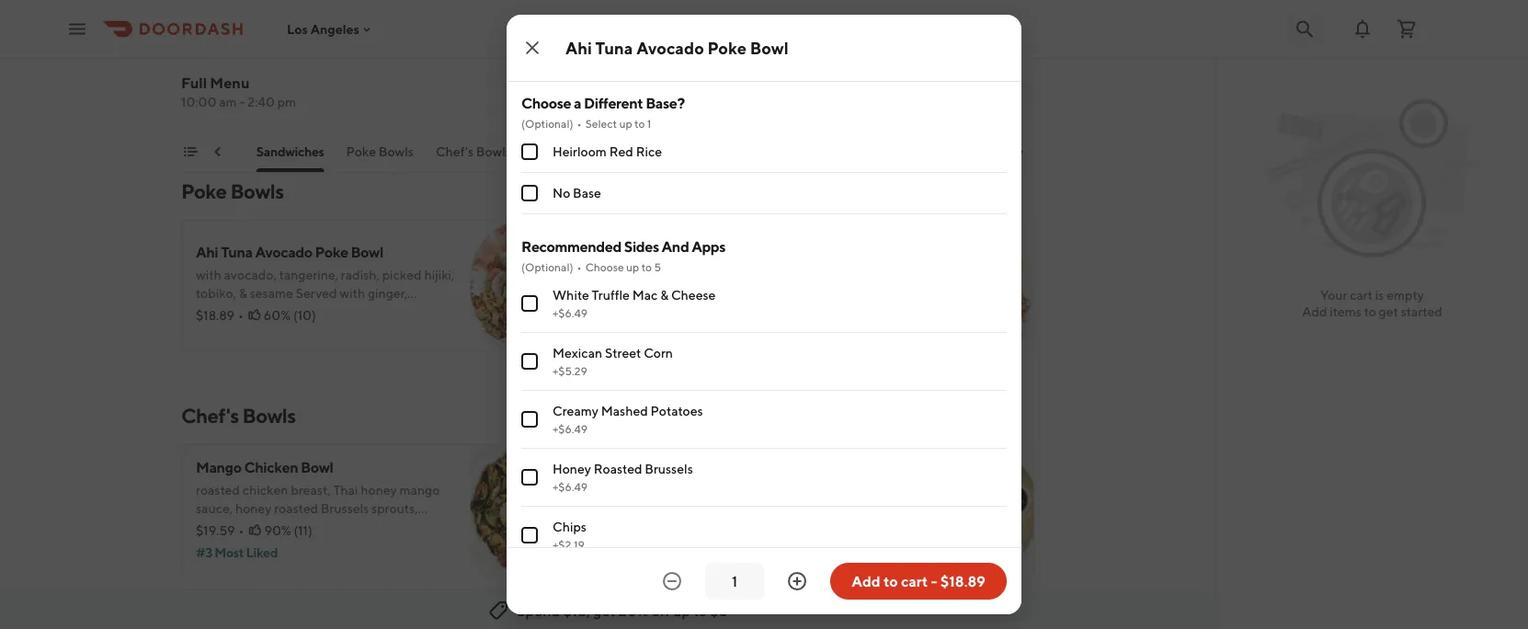 Task type: locate. For each thing, give the bounding box(es) containing it.
proteins & braises
[[593, 144, 697, 159]]

up left '1'
[[620, 117, 633, 130]]

2 vertical spatial pickled
[[731, 529, 774, 544]]

1 horizontal spatial purple
[[817, 492, 855, 507]]

tobiko,
[[196, 286, 237, 301]]

0 vertical spatial red
[[851, 267, 870, 282]]

0 horizontal spatial -
[[240, 94, 245, 109]]

3 +$6.49 from the top
[[553, 480, 588, 493]]

0 vertical spatial chef's bowls
[[436, 144, 512, 159]]

1 vertical spatial (optional)
[[522, 260, 574, 273]]

chef's inside button
[[436, 144, 474, 159]]

bowl for line-caught ahi tuna bowl line-caught ahi tuna, sushi rice, purple kale & carrot salad, edamame, pickled onion, macadamia nuts, pickled cucumber, scallion, chili citrus ponzu
[[775, 468, 808, 485]]

1 horizontal spatial seaweed,
[[834, 286, 889, 301]]

(optional) for recommended
[[522, 260, 574, 273]]

chicken
[[244, 459, 298, 476]]

(optional)
[[522, 117, 574, 130], [522, 260, 574, 273]]

2 horizontal spatial onion,
[[823, 510, 860, 525]]

0 vertical spatial roasted
[[196, 43, 240, 58]]

& down avocado,
[[239, 286, 247, 301]]

tuna up the sushi
[[741, 468, 773, 485]]

poke up tangerine,
[[315, 243, 348, 261]]

with up fresno
[[630, 267, 656, 282]]

1 horizontal spatial poke bowls
[[347, 144, 414, 159]]

bowls up chicken
[[242, 404, 296, 428]]

ahi inside dialog
[[566, 38, 592, 57]]

avocado inside ahi tuna avocado poke bowl with avocado, tangerine, radish, picked hijiki, tobiko, & sesame  served with ginger, shallots, seaweed, & furikake
[[255, 243, 313, 261]]

0 horizontal spatial carrot
[[274, 519, 309, 534]]

sesame up 60%
[[250, 286, 293, 301]]

carrot inside line-caught ahi tuna bowl line-caught ahi tuna, sushi rice, purple kale & carrot salad, edamame, pickled onion, macadamia nuts, pickled cucumber, scallion, chili citrus ponzu
[[641, 510, 676, 525]]

onion, down mango,
[[703, 286, 739, 301]]

add button
[[542, 86, 590, 115], [542, 310, 590, 339], [976, 310, 1024, 339], [542, 534, 590, 564], [976, 534, 1024, 564]]

0 horizontal spatial chef's
[[181, 404, 239, 428]]

-
[[240, 94, 245, 109], [932, 573, 938, 590]]

1 horizontal spatial red
[[851, 267, 870, 282]]

& right red
[[644, 144, 653, 159]]

& inside the "mango chicken bowl roasted chicken breast, thai honey mango sauce, honey roasted brussels sprouts, purple kale & carrot salad, heirloom red rice"
[[263, 519, 272, 534]]

& up liked
[[263, 519, 272, 534]]

1 vertical spatial tuna
[[221, 243, 253, 261]]

your left "scroll menu navigation left" icon
[[177, 144, 204, 159]]

add for golden cauliflower
[[553, 92, 579, 108]]

chef's bowls left heirloom red rice option
[[436, 144, 512, 159]]

kale up scallion,
[[857, 492, 882, 507]]

purple
[[817, 492, 855, 507], [196, 519, 234, 534]]

•
[[577, 117, 582, 130], [577, 260, 582, 273], [238, 308, 244, 323], [239, 523, 244, 538]]

0 vertical spatial choose
[[522, 94, 572, 112]]

poke left rockenwager
[[708, 38, 747, 57]]

mexican
[[553, 345, 603, 361]]

1 horizontal spatial tuna
[[596, 38, 633, 57]]

1 vertical spatial up
[[627, 260, 640, 273]]

1 vertical spatial avocado
[[255, 243, 313, 261]]

pickled down rice,
[[778, 510, 821, 525]]

bowl right cheddar
[[750, 38, 789, 57]]

sesame down cheese
[[694, 304, 737, 319]]

(optional) inside choose a different base? (optional) • select up to 1
[[522, 117, 574, 130]]

0 vertical spatial get
[[1380, 304, 1399, 319]]

1 horizontal spatial $18.89
[[941, 573, 986, 590]]

0 vertical spatial +$6.49
[[553, 306, 588, 319]]

liked
[[246, 545, 278, 560]]

line-
[[630, 468, 664, 485]]

with inside spicy hawaiian ahi poke bowl with sriracha, mango, macadamia nut, red fresno chile, onion, ginger, shallots, seaweed, furikake, & sesame vinaigrette
[[630, 267, 656, 282]]

creamy mashed potatoes +$6.49
[[553, 403, 703, 435]]

creamy
[[553, 403, 599, 419]]

furikake,
[[630, 304, 681, 319]]

1 horizontal spatial kale
[[857, 492, 882, 507]]

add to cart - $18.89
[[852, 573, 986, 590]]

carrot
[[641, 510, 676, 525], [274, 519, 309, 534]]

cucumber,
[[776, 529, 838, 544]]

0 vertical spatial (optional)
[[522, 117, 574, 130]]

macadamia up vinaigrette
[[755, 267, 822, 282]]

1 horizontal spatial sesame
[[694, 304, 737, 319]]

choose up truffle at the left
[[586, 260, 624, 273]]

recommended
[[522, 238, 622, 255]]

to left '1'
[[635, 117, 645, 130]]

poke inside spicy hawaiian ahi poke bowl with sriracha, mango, macadamia nut, red fresno chile, onion, ginger, shallots, seaweed, furikake, & sesame vinaigrette
[[756, 243, 789, 261]]

shallots, down 'nut,'
[[784, 286, 832, 301]]

shallots, down tobiko,
[[196, 304, 244, 319]]

0 horizontal spatial brussels
[[321, 501, 369, 516]]

0 horizontal spatial cart
[[901, 573, 928, 590]]

ginger, up vinaigrette
[[742, 286, 782, 301]]

get
[[1380, 304, 1399, 319], [593, 602, 616, 620]]

bowl inside spicy hawaiian ahi poke bowl with sriracha, mango, macadamia nut, red fresno chile, onion, ginger, shallots, seaweed, furikake, & sesame vinaigrette
[[791, 243, 824, 261]]

rockenwagner
[[333, 80, 420, 95]]

recommended sides and apps group
[[522, 236, 1007, 565]]

bowl up 'radish,'
[[351, 243, 384, 261]]

2 horizontal spatial with
[[630, 267, 656, 282]]

mango chicken bowl image
[[470, 444, 601, 575]]

up inside choose a different base? (optional) • select up to 1
[[620, 117, 633, 130]]

1 vertical spatial sesame
[[694, 304, 737, 319]]

poke for ahi tuna avocado poke bowl with avocado, tangerine, radish, picked hijiki, tobiko, & sesame  served with ginger, shallots, seaweed, & furikake
[[315, 243, 348, 261]]

raisin,
[[196, 80, 230, 95]]

1 horizontal spatial -
[[932, 573, 938, 590]]

+$5.29
[[553, 364, 588, 377]]

2 (optional) from the top
[[522, 260, 574, 273]]

roasted up sauce,
[[196, 483, 240, 498]]

tuna up avocado,
[[221, 243, 253, 261]]

&
[[644, 144, 653, 159], [239, 286, 247, 301], [661, 287, 669, 303], [304, 304, 312, 319], [683, 304, 691, 319], [630, 510, 638, 525], [263, 519, 272, 534]]

sushi
[[757, 492, 787, 507]]

1 vertical spatial chef's
[[181, 404, 239, 428]]

0 vertical spatial kale
[[857, 492, 882, 507]]

close ahi tuna avocado poke bowl image
[[522, 37, 544, 59]]

1 horizontal spatial your
[[1321, 287, 1348, 303]]

1 vertical spatial cart
[[901, 573, 928, 590]]

bowl for ahi tuna avocado poke bowl with avocado, tangerine, radish, picked hijiki, tobiko, & sesame  served with ginger, shallots, seaweed, & furikake
[[351, 243, 384, 261]]

carrot down 'line-'
[[641, 510, 676, 525]]

bowl inside the "mango chicken bowl roasted chicken breast, thai honey mango sauce, honey roasted brussels sprouts, purple kale & carrot salad, heirloom red rice"
[[301, 459, 333, 476]]

sesame inside ahi tuna avocado poke bowl with avocado, tangerine, radish, picked hijiki, tobiko, & sesame  served with ginger, shallots, seaweed, & furikake
[[250, 286, 293, 301]]

0 vertical spatial pickled
[[196, 61, 239, 76]]

1 horizontal spatial ginger,
[[742, 286, 782, 301]]

with for ahi
[[196, 267, 221, 282]]

chile,
[[669, 286, 701, 301]]

$19.59 down 'line-'
[[630, 532, 669, 547]]

off
[[652, 602, 670, 620]]

seaweed, down 'nut,'
[[834, 286, 889, 301]]

chef's up the 'mango'
[[181, 404, 239, 428]]

to
[[635, 117, 645, 130], [642, 260, 652, 273], [1365, 304, 1377, 319], [884, 573, 898, 590], [694, 602, 708, 620]]

mexican street corn +$5.29
[[553, 345, 673, 377]]

& down served
[[304, 304, 312, 319]]

+$6.49 down the honey
[[553, 480, 588, 493]]

1 horizontal spatial choose
[[586, 260, 624, 273]]

ahi up mango,
[[731, 243, 753, 261]]

to inside button
[[884, 573, 898, 590]]

brussels down thai
[[321, 501, 369, 516]]

up inside "recommended sides and apps (optional) • choose up to 5"
[[627, 260, 640, 273]]

roasted inside 'golden cauliflower roasted cauliflower, beefsteak tomato, pickled onion, arugula, almond, golden raisin, vegan curry aioli, rockenwagner ciabatta'
[[196, 43, 240, 58]]

add button for aged cheddar cheese, rockenwager rustic loaf
[[542, 86, 590, 115]]

1 horizontal spatial pickled
[[731, 529, 774, 544]]

poke
[[708, 38, 747, 57], [347, 144, 377, 159], [181, 179, 227, 203], [315, 243, 348, 261], [756, 243, 789, 261]]

$19.59
[[196, 523, 235, 538], [630, 532, 669, 547]]

mango chicken bowl roasted chicken breast, thai honey mango sauce, honey roasted brussels sprouts, purple kale & carrot salad, heirloom red rice
[[196, 459, 446, 534]]

get right $15,
[[593, 602, 616, 620]]

ahi up tuna,
[[716, 468, 738, 485]]

to down scallion,
[[884, 573, 898, 590]]

& down 'line-'
[[630, 510, 638, 525]]

bowl inside line-caught ahi tuna bowl line-caught ahi tuna, sushi rice, purple kale & carrot salad, edamame, pickled onion, macadamia nuts, pickled cucumber, scallion, chili citrus ponzu
[[775, 468, 808, 485]]

chef's
[[436, 144, 474, 159], [181, 404, 239, 428]]

2 vertical spatial roasted
[[274, 501, 318, 516]]

0 horizontal spatial purple
[[196, 519, 234, 534]]

onion, inside line-caught ahi tuna bowl line-caught ahi tuna, sushi rice, purple kale & carrot salad, edamame, pickled onion, macadamia nuts, pickled cucumber, scallion, chili citrus ponzu
[[823, 510, 860, 525]]

No Base checkbox
[[522, 185, 538, 201]]

rustic
[[843, 43, 876, 58]]

0 items, open order cart image
[[1396, 18, 1419, 40]]

0 horizontal spatial sesame
[[250, 286, 293, 301]]

lemonades
[[1004, 144, 1072, 159]]

avocado up loaf
[[637, 38, 704, 57]]

tuna inside ahi tuna avocado poke bowl with avocado, tangerine, radish, picked hijiki, tobiko, & sesame  served with ginger, shallots, seaweed, & furikake
[[221, 243, 253, 261]]

onion, up vegan
[[241, 61, 278, 76]]

bowl up rice,
[[775, 468, 808, 485]]

2:40
[[248, 94, 275, 109]]

hawaiian
[[668, 243, 728, 261]]

honey
[[361, 483, 397, 498], [235, 501, 272, 516]]

2 +$6.49 from the top
[[553, 422, 588, 435]]

red right 'nut,'
[[851, 267, 870, 282]]

0 horizontal spatial your
[[177, 144, 204, 159]]

poke for spicy hawaiian ahi poke bowl with sriracha, mango, macadamia nut, red fresno chile, onion, ginger, shallots, seaweed, furikake, & sesame vinaigrette
[[756, 243, 789, 261]]

with down 'radish,'
[[340, 286, 365, 301]]

rice
[[424, 519, 446, 534]]

to inside choose a different base? (optional) • select up to 1
[[635, 117, 645, 130]]

2 vertical spatial onion,
[[823, 510, 860, 525]]

+$6.49 down white
[[553, 306, 588, 319]]

to left $5
[[694, 602, 708, 620]]

ahi inside spicy hawaiian ahi poke bowl with sriracha, mango, macadamia nut, red fresno chile, onion, ginger, shallots, seaweed, furikake, & sesame vinaigrette
[[731, 243, 753, 261]]

0 vertical spatial seaweed,
[[834, 286, 889, 301]]

+$6.49 inside honey roasted brussels +$6.49
[[553, 480, 588, 493]]

add inside your cart is empty add items to get started
[[1303, 304, 1328, 319]]

0 horizontal spatial avocado
[[255, 243, 313, 261]]

chef's bowls up the 'mango'
[[181, 404, 296, 428]]

open menu image
[[66, 18, 88, 40]]

• inside "recommended sides and apps (optional) • choose up to 5"
[[577, 260, 582, 273]]

ahi up tobiko,
[[196, 243, 218, 261]]

2 horizontal spatial tuna
[[741, 468, 773, 485]]

1 vertical spatial your
[[1321, 287, 1348, 303]]

tuna inside dialog
[[596, 38, 633, 57]]

pickled down edamame,
[[731, 529, 774, 544]]

up for and
[[627, 260, 640, 273]]

60%
[[264, 308, 291, 323]]

1 vertical spatial get
[[593, 602, 616, 620]]

60% (10)
[[264, 308, 316, 323]]

1 vertical spatial choose
[[586, 260, 624, 273]]

(optional) for choose
[[522, 117, 574, 130]]

with up tobiko,
[[196, 267, 221, 282]]

1 horizontal spatial salad,
[[678, 510, 712, 525]]

sustainable salmon image
[[470, 590, 601, 629]]

tuna up loaf
[[596, 38, 633, 57]]

purple right rice,
[[817, 492, 855, 507]]

ginger, down "picked"
[[368, 286, 408, 301]]

spend $15, get 20% off up to $5
[[517, 602, 728, 620]]

picked
[[382, 267, 422, 282]]

poke inside ahi tuna avocado poke bowl with avocado, tangerine, radish, picked hijiki, tobiko, & sesame  served with ginger, shallots, seaweed, & furikake
[[315, 243, 348, 261]]

0 horizontal spatial chef's bowls
[[181, 404, 296, 428]]

seaweed, down avocado,
[[246, 304, 301, 319]]

almond,
[[330, 61, 377, 76]]

to left 5
[[642, 260, 652, 273]]

ahi left tuna,
[[700, 492, 721, 507]]

choose left a
[[522, 94, 572, 112]]

onion, up scallion,
[[823, 510, 860, 525]]

up
[[620, 117, 633, 130], [627, 260, 640, 273], [673, 602, 691, 620]]

bowl up vinaigrette
[[791, 243, 824, 261]]

+$6.49 down creamy
[[553, 422, 588, 435]]

spicy
[[630, 243, 665, 261]]

1 horizontal spatial onion,
[[703, 286, 739, 301]]

notification bell image
[[1352, 18, 1374, 40]]

0 vertical spatial your
[[177, 144, 204, 159]]

classic grilled cheese image
[[904, 0, 1035, 126]]

salad, down breast,
[[312, 519, 345, 534]]

kale
[[857, 492, 882, 507], [237, 519, 261, 534]]

brussels up caught
[[645, 461, 693, 477]]

2 vertical spatial +$6.49
[[553, 480, 588, 493]]

1 vertical spatial purple
[[196, 519, 234, 534]]

bowl inside dialog
[[750, 38, 789, 57]]

ahi
[[566, 38, 592, 57], [196, 243, 218, 261], [731, 243, 753, 261], [716, 468, 738, 485], [700, 492, 721, 507]]

honey down chicken
[[235, 501, 272, 516]]

• down a
[[577, 117, 582, 130]]

2 ginger, from the left
[[742, 286, 782, 301]]

1 vertical spatial $18.89
[[941, 573, 986, 590]]

roasted up (11)
[[274, 501, 318, 516]]

tuna
[[596, 38, 633, 57], [221, 243, 253, 261], [741, 468, 773, 485]]

your up the items in the right of the page
[[1321, 287, 1348, 303]]

up down sides
[[627, 260, 640, 273]]

roasted down the golden on the left of the page
[[196, 43, 240, 58]]

proteins & braises button
[[593, 143, 697, 172]]

avocado up tangerine,
[[255, 243, 313, 261]]

poke down build your own 'button'
[[181, 179, 227, 203]]

0 horizontal spatial $19.59
[[196, 523, 235, 538]]

line-caught ahi tuna bowl line-caught ahi tuna, sushi rice, purple kale & carrot salad, edamame, pickled onion, macadamia nuts, pickled cucumber, scallion, chili citrus ponzu
[[630, 468, 887, 562]]

up right off
[[673, 602, 691, 620]]

get down is
[[1380, 304, 1399, 319]]

chef's bowls
[[436, 144, 512, 159], [181, 404, 296, 428]]

1 horizontal spatial get
[[1380, 304, 1399, 319]]

sesame
[[250, 286, 293, 301], [694, 304, 737, 319]]

add for spicy hawaiian ahi poke bowl
[[987, 317, 1013, 332]]

1 vertical spatial pickled
[[778, 510, 821, 525]]

1 vertical spatial shallots,
[[196, 304, 244, 319]]

0 vertical spatial shallots,
[[784, 286, 832, 301]]

1 horizontal spatial brussels
[[645, 461, 693, 477]]

kale up #3 most liked
[[237, 519, 261, 534]]

menu
[[210, 74, 250, 92]]

honey up 'sprouts,'
[[361, 483, 397, 498]]

add for ahi tuna avocado poke bowl
[[553, 317, 579, 332]]

kale inside the "mango chicken bowl roasted chicken breast, thai honey mango sauce, honey roasted brussels sprouts, purple kale & carrot salad, heirloom red rice"
[[237, 519, 261, 534]]

1 horizontal spatial avocado
[[637, 38, 704, 57]]

0 vertical spatial $18.89
[[196, 308, 235, 323]]

• down recommended
[[577, 260, 582, 273]]

& up furikake,
[[661, 287, 669, 303]]

truffle
[[592, 287, 630, 303]]

1 horizontal spatial shallots,
[[784, 286, 832, 301]]

(optional) up toasts
[[522, 117, 574, 130]]

hijiki,
[[424, 267, 455, 282]]

nut,
[[825, 267, 848, 282]]

macadamia inside line-caught ahi tuna bowl line-caught ahi tuna, sushi rice, purple kale & carrot salad, edamame, pickled onion, macadamia nuts, pickled cucumber, scallion, chili citrus ponzu
[[630, 529, 697, 544]]

poke inside ahi tuna avocado poke bowl dialog
[[708, 38, 747, 57]]

(optional) down recommended
[[522, 260, 574, 273]]

• inside choose a different base? (optional) • select up to 1
[[577, 117, 582, 130]]

poke up vinaigrette
[[756, 243, 789, 261]]

1 vertical spatial kale
[[237, 519, 261, 534]]

with for spicy
[[630, 267, 656, 282]]

1 +$6.49 from the top
[[553, 306, 588, 319]]

salad, down caught
[[678, 510, 712, 525]]

0 horizontal spatial honey
[[235, 501, 272, 516]]

0 vertical spatial poke bowls
[[347, 144, 414, 159]]

chef's left heirloom red rice option
[[436, 144, 474, 159]]

0 vertical spatial onion,
[[241, 61, 278, 76]]

1 vertical spatial macadamia
[[630, 529, 697, 544]]

base?
[[646, 94, 685, 112]]

1 vertical spatial red
[[402, 519, 422, 534]]

0 horizontal spatial tuna
[[221, 243, 253, 261]]

$19.59 down sauce,
[[196, 523, 235, 538]]

0 vertical spatial tuna
[[596, 38, 633, 57]]

ginger, inside ahi tuna avocado poke bowl with avocado, tangerine, radish, picked hijiki, tobiko, & sesame  served with ginger, shallots, seaweed, & furikake
[[368, 286, 408, 301]]

sandwiches
[[257, 144, 325, 159]]

1 vertical spatial seaweed,
[[246, 304, 301, 319]]

bowl up breast,
[[301, 459, 333, 476]]

1 (optional) from the top
[[522, 117, 574, 130]]

1 horizontal spatial honey
[[361, 483, 397, 498]]

pickled up raisin,
[[196, 61, 239, 76]]

macadamia up citrus
[[630, 529, 697, 544]]

poke bowls down own
[[181, 179, 284, 203]]

carrot up liked
[[274, 519, 309, 534]]

poke bowls down rockenwagner
[[347, 144, 414, 159]]

& inside spicy hawaiian ahi poke bowl with sriracha, mango, macadamia nut, red fresno chile, onion, ginger, shallots, seaweed, furikake, & sesame vinaigrette
[[683, 304, 691, 319]]

90% (11)
[[264, 523, 313, 538]]

caught
[[664, 468, 713, 485]]

2 vertical spatial tuna
[[741, 468, 773, 485]]

base
[[573, 185, 602, 201]]

avocado for ahi tuna avocado poke bowl with avocado, tangerine, radish, picked hijiki, tobiko, & sesame  served with ginger, shallots, seaweed, & furikake
[[255, 243, 313, 261]]

sesame inside spicy hawaiian ahi poke bowl with sriracha, mango, macadamia nut, red fresno chile, onion, ginger, shallots, seaweed, furikake, & sesame vinaigrette
[[694, 304, 737, 319]]

am
[[219, 94, 237, 109]]

to down is
[[1365, 304, 1377, 319]]

poke down rockenwagner
[[347, 144, 377, 159]]

1 horizontal spatial carrot
[[641, 510, 676, 525]]

red left rice
[[402, 519, 422, 534]]

1 vertical spatial +$6.49
[[553, 422, 588, 435]]

0 horizontal spatial red
[[402, 519, 422, 534]]

+$6.49 inside creamy mashed potatoes +$6.49
[[553, 422, 588, 435]]

0 vertical spatial cart
[[1351, 287, 1374, 303]]

poke inside poke bowls button
[[347, 144, 377, 159]]

street
[[605, 345, 642, 361]]

red inside the "mango chicken bowl roasted chicken breast, thai honey mango sauce, honey roasted brussels sprouts, purple kale & carrot salad, heirloom red rice"
[[402, 519, 422, 534]]

0 vertical spatial chef's
[[436, 144, 474, 159]]

chips
[[553, 519, 587, 534]]

edamame,
[[714, 510, 775, 525]]

1 ginger, from the left
[[368, 286, 408, 301]]

0 horizontal spatial onion,
[[241, 61, 278, 76]]

0 horizontal spatial pickled
[[196, 61, 239, 76]]

corn
[[644, 345, 673, 361]]

1 horizontal spatial $19.59
[[630, 532, 669, 547]]

red
[[851, 267, 870, 282], [402, 519, 422, 534]]

0 vertical spatial brussels
[[645, 461, 693, 477]]

0 vertical spatial -
[[240, 94, 245, 109]]

decrease quantity by 1 image
[[661, 570, 684, 592]]

0 horizontal spatial salad,
[[312, 519, 345, 534]]

None checkbox
[[522, 295, 538, 312], [522, 353, 538, 370], [522, 411, 538, 428], [522, 469, 538, 486], [522, 527, 538, 544], [522, 295, 538, 312], [522, 353, 538, 370], [522, 411, 538, 428], [522, 469, 538, 486], [522, 527, 538, 544]]

(optional) inside "recommended sides and apps (optional) • choose up to 5"
[[522, 260, 574, 273]]

purple down sauce,
[[196, 519, 234, 534]]

0 horizontal spatial seaweed,
[[246, 304, 301, 319]]

bowl inside ahi tuna avocado poke bowl with avocado, tangerine, radish, picked hijiki, tobiko, & sesame  served with ginger, shallots, seaweed, & furikake
[[351, 243, 384, 261]]

thai
[[333, 483, 358, 498]]

0 horizontal spatial choose
[[522, 94, 572, 112]]

& down cheese
[[683, 304, 691, 319]]

mango
[[196, 459, 242, 476]]

ahi right close ahi tuna avocado poke bowl icon
[[566, 38, 592, 57]]

1 vertical spatial onion,
[[703, 286, 739, 301]]

2 vertical spatial up
[[673, 602, 691, 620]]

full menu 10:00 am - 2:40 pm
[[181, 74, 296, 109]]

0 vertical spatial up
[[620, 117, 633, 130]]

items
[[1331, 304, 1362, 319]]

0 vertical spatial purple
[[817, 492, 855, 507]]

bowl for spicy hawaiian ahi poke bowl with sriracha, mango, macadamia nut, red fresno chile, onion, ginger, shallots, seaweed, furikake, & sesame vinaigrette
[[791, 243, 824, 261]]

0 horizontal spatial with
[[196, 267, 221, 282]]

poke for ahi tuna avocado poke bowl
[[708, 38, 747, 57]]

shallots,
[[784, 286, 832, 301], [196, 304, 244, 319]]

1 horizontal spatial chef's
[[436, 144, 474, 159]]

1 horizontal spatial cart
[[1351, 287, 1374, 303]]

curry
[[270, 80, 300, 95]]

seaweed, inside ahi tuna avocado poke bowl with avocado, tangerine, radish, picked hijiki, tobiko, & sesame  served with ginger, shallots, seaweed, & furikake
[[246, 304, 301, 319]]

salad,
[[678, 510, 712, 525], [312, 519, 345, 534]]

add button for spicy hawaiian ahi poke bowl
[[542, 310, 590, 339]]

build your own button
[[144, 143, 235, 172]]

tuna,
[[723, 492, 755, 507]]

mango,
[[710, 267, 753, 282]]

avocado inside dialog
[[637, 38, 704, 57]]

cart
[[1351, 287, 1374, 303], [901, 573, 928, 590]]



Task type: vqa. For each thing, say whether or not it's contained in the screenshot.
Items)
no



Task type: describe. For each thing, give the bounding box(es) containing it.
ahi tuna avocado poke bowl dialog
[[507, 0, 1022, 615]]

chicken
[[243, 483, 288, 498]]

recommended sides and apps (optional) • choose up to 5
[[522, 238, 726, 273]]

red inside spicy hawaiian ahi poke bowl with sriracha, mango, macadamia nut, red fresno chile, onion, ginger, shallots, seaweed, furikake, & sesame vinaigrette
[[851, 267, 870, 282]]

most
[[215, 545, 244, 560]]

sauce,
[[196, 501, 233, 516]]

breast,
[[291, 483, 331, 498]]

toasts button
[[534, 143, 571, 172]]

handcrafted lemonades
[[927, 144, 1072, 159]]

choose a different base? group
[[522, 93, 1007, 214]]

aged cheddar cheese, rockenwager rustic loaf $13.49
[[630, 43, 876, 98]]

loaf
[[630, 61, 652, 76]]

scroll menu navigation left image
[[211, 144, 225, 159]]

0 horizontal spatial get
[[593, 602, 616, 620]]

golden
[[196, 19, 244, 36]]

add for line-caught ahi tuna bowl
[[987, 541, 1013, 557]]

to inside "recommended sides and apps (optional) • choose up to 5"
[[642, 260, 652, 273]]

1 vertical spatial chef's bowls
[[181, 404, 296, 428]]

different
[[584, 94, 643, 112]]

+$6.49 for honey roasted brussels
[[553, 480, 588, 493]]

rice
[[636, 144, 662, 159]]

20%
[[619, 602, 649, 620]]

a
[[574, 94, 582, 112]]

seaweed, inside spicy hawaiian ahi poke bowl with sriracha, mango, macadamia nut, red fresno chile, onion, ginger, shallots, seaweed, furikake, & sesame vinaigrette
[[834, 286, 889, 301]]

radish,
[[341, 267, 380, 282]]

$5
[[710, 602, 728, 620]]

cart inside button
[[901, 573, 928, 590]]

cauliflower,
[[243, 43, 309, 58]]

(10)
[[293, 308, 316, 323]]

heirloom
[[348, 519, 399, 534]]

white
[[553, 287, 589, 303]]

bowls down rockenwagner
[[379, 144, 414, 159]]

Current quantity is 1 number field
[[717, 571, 753, 592]]

+$6.49 for creamy mashed potatoes
[[553, 422, 588, 435]]

aged
[[630, 43, 659, 58]]

chef's bowls button
[[436, 143, 512, 172]]

0 horizontal spatial $18.89
[[196, 308, 235, 323]]

#3
[[196, 545, 212, 560]]

bowls down sandwiches
[[230, 179, 284, 203]]

cheddar
[[662, 43, 711, 58]]

$18.89 inside button
[[941, 573, 986, 590]]

onion, inside spicy hawaiian ahi poke bowl with sriracha, mango, macadamia nut, red fresno chile, onion, ginger, shallots, seaweed, furikake, & sesame vinaigrette
[[703, 286, 739, 301]]

1 horizontal spatial chef's bowls
[[436, 144, 512, 159]]

mango
[[400, 483, 440, 498]]

empty
[[1387, 287, 1425, 303]]

add inside "add to cart - $18.89" button
[[852, 573, 881, 590]]

choose inside "recommended sides and apps (optional) • choose up to 5"
[[586, 260, 624, 273]]

mashed
[[601, 403, 648, 419]]

90%
[[264, 523, 291, 538]]

$19.59 for $19.59 •
[[196, 523, 235, 538]]

+$2.19
[[553, 538, 585, 551]]

choose a different base? (optional) • select up to 1
[[522, 94, 685, 130]]

cauliflower
[[247, 19, 322, 36]]

line-caught ahi tuna bowl image
[[904, 444, 1035, 575]]

• left 60%
[[238, 308, 244, 323]]

ginger, inside spicy hawaiian ahi poke bowl with sriracha, mango, macadamia nut, red fresno chile, onion, ginger, shallots, seaweed, furikake, & sesame vinaigrette
[[742, 286, 782, 301]]

spicy hawaiian ahi poke bowl with sriracha, mango, macadamia nut, red fresno chile, onion, ginger, shallots, seaweed, furikake, & sesame vinaigrette
[[630, 243, 889, 319]]

tangerine,
[[279, 267, 339, 282]]

+$6.49 inside white truffle mac & cheese +$6.49
[[553, 306, 588, 319]]

add for mango chicken bowl
[[553, 541, 579, 557]]

avocado,
[[224, 267, 277, 282]]

$13.49
[[630, 83, 669, 98]]

carrot inside the "mango chicken bowl roasted chicken breast, thai honey mango sauce, honey roasted brussels sprouts, purple kale & carrot salad, heirloom red rice"
[[274, 519, 309, 534]]

& inside line-caught ahi tuna bowl line-caught ahi tuna, sushi rice, purple kale & carrot salad, edamame, pickled onion, macadamia nuts, pickled cucumber, scallion, chili citrus ponzu
[[630, 510, 638, 525]]

shallots, inside spicy hawaiian ahi poke bowl with sriracha, mango, macadamia nut, red fresno chile, onion, ginger, shallots, seaweed, furikake, & sesame vinaigrette
[[784, 286, 832, 301]]

nuts,
[[700, 529, 728, 544]]

salad, inside the "mango chicken bowl roasted chicken breast, thai honey mango sauce, honey roasted brussels sprouts, purple kale & carrot salad, heirloom red rice"
[[312, 519, 345, 534]]

cart inside your cart is empty add items to get started
[[1351, 287, 1374, 303]]

purple inside line-caught ahi tuna bowl line-caught ahi tuna, sushi rice, purple kale & carrot salad, edamame, pickled onion, macadamia nuts, pickled cucumber, scallion, chili citrus ponzu
[[817, 492, 855, 507]]

& inside button
[[644, 144, 653, 159]]

Heirloom Red Rice checkbox
[[522, 144, 538, 160]]

• up #3 most liked
[[239, 523, 244, 538]]

build
[[144, 144, 174, 159]]

$18.89 •
[[196, 308, 244, 323]]

your inside 'button'
[[177, 144, 204, 159]]

add button for line-caught ahi tuna bowl
[[542, 534, 590, 564]]

macadamia inside spicy hawaiian ahi poke bowl with sriracha, mango, macadamia nut, red fresno chile, onion, ginger, shallots, seaweed, furikake, & sesame vinaigrette
[[755, 267, 822, 282]]

sriracha,
[[658, 267, 707, 282]]

own
[[207, 144, 235, 159]]

angeles
[[311, 21, 360, 37]]

#3 most liked
[[196, 545, 278, 560]]

bowl for ahi tuna avocado poke bowl
[[750, 38, 789, 57]]

tuna for ahi tuna avocado poke bowl with avocado, tangerine, radish, picked hijiki, tobiko, & sesame  served with ginger, shallots, seaweed, & furikake
[[221, 243, 253, 261]]

& inside white truffle mac & cheese +$6.49
[[661, 287, 669, 303]]

vegan
[[232, 80, 268, 95]]

heirloom
[[553, 144, 607, 159]]

brussels inside the "mango chicken bowl roasted chicken breast, thai honey mango sauce, honey roasted brussels sprouts, purple kale & carrot salad, heirloom red rice"
[[321, 501, 369, 516]]

ahi tuna avocado poke bowl with avocado, tangerine, radish, picked hijiki, tobiko, & sesame  served with ginger, shallots, seaweed, & furikake
[[196, 243, 455, 319]]

pickled inside 'golden cauliflower roasted cauliflower, beefsteak tomato, pickled onion, arugula, almond, golden raisin, vegan curry aioli, rockenwagner ciabatta'
[[196, 61, 239, 76]]

increase quantity by 1 image
[[787, 570, 809, 592]]

apps
[[692, 238, 726, 255]]

white truffle mac & cheese +$6.49
[[553, 287, 716, 319]]

to inside your cart is empty add items to get started
[[1365, 304, 1377, 319]]

ahi tuna avocado poke bowl image
[[470, 220, 601, 351]]

up for different
[[620, 117, 633, 130]]

line-
[[630, 492, 657, 507]]

10:00
[[181, 94, 217, 109]]

toasts
[[534, 144, 571, 159]]

started
[[1402, 304, 1443, 319]]

golden cauliflower image
[[470, 0, 601, 126]]

ahi inside ahi tuna avocado poke bowl with avocado, tangerine, radish, picked hijiki, tobiko, & sesame  served with ginger, shallots, seaweed, & furikake
[[196, 243, 218, 261]]

brussels inside honey roasted brussels +$6.49
[[645, 461, 693, 477]]

heirloom red rice
[[553, 144, 662, 159]]

tuna for ahi tuna avocado poke bowl
[[596, 38, 633, 57]]

- inside full menu 10:00 am - 2:40 pm
[[240, 94, 245, 109]]

add to cart - $18.89 button
[[831, 563, 1007, 600]]

los angeles button
[[287, 21, 374, 37]]

handcrafted lemonades button
[[927, 143, 1072, 172]]

(11)
[[294, 523, 313, 538]]

choose inside choose a different base? (optional) • select up to 1
[[522, 94, 572, 112]]

salad, inside line-caught ahi tuna bowl line-caught ahi tuna, sushi rice, purple kale & carrot salad, edamame, pickled onion, macadamia nuts, pickled cucumber, scallion, chili citrus ponzu
[[678, 510, 712, 525]]

and
[[662, 238, 689, 255]]

scroll menu navigation right image
[[1013, 144, 1028, 159]]

1 vertical spatial roasted
[[196, 483, 240, 498]]

sides
[[624, 238, 659, 255]]

kale inside line-caught ahi tuna bowl line-caught ahi tuna, sushi rice, purple kale & carrot salad, edamame, pickled onion, macadamia nuts, pickled cucumber, scallion, chili citrus ponzu
[[857, 492, 882, 507]]

bowls left heirloom red rice option
[[477, 144, 512, 159]]

your inside your cart is empty add items to get started
[[1321, 287, 1348, 303]]

ahi tuna avocado poke bowl
[[566, 38, 789, 57]]

1 vertical spatial honey
[[235, 501, 272, 516]]

shallots, inside ahi tuna avocado poke bowl with avocado, tangerine, radish, picked hijiki, tobiko, & sesame  served with ginger, shallots, seaweed, & furikake
[[196, 304, 244, 319]]

- inside button
[[932, 573, 938, 590]]

tomato,
[[372, 43, 417, 58]]

sprouts,
[[372, 501, 418, 516]]

1 horizontal spatial with
[[340, 286, 365, 301]]

avocado for ahi tuna avocado poke bowl
[[637, 38, 704, 57]]

full
[[181, 74, 207, 92]]

ponzu
[[692, 547, 728, 562]]

red
[[610, 144, 634, 159]]

1 vertical spatial poke bowls
[[181, 179, 284, 203]]

select
[[586, 117, 617, 130]]

caught
[[657, 492, 698, 507]]

potatoes
[[651, 403, 703, 419]]

ciabatta
[[196, 98, 244, 113]]

onion, inside 'golden cauliflower roasted cauliflower, beefsteak tomato, pickled onion, arugula, almond, golden raisin, vegan curry aioli, rockenwagner ciabatta'
[[241, 61, 278, 76]]

$19.59 for $19.59
[[630, 532, 669, 547]]

spicy hawaiian ahi poke bowl image
[[904, 220, 1035, 351]]

golden
[[379, 61, 420, 76]]

get inside your cart is empty add items to get started
[[1380, 304, 1399, 319]]

tuna inside line-caught ahi tuna bowl line-caught ahi tuna, sushi rice, purple kale & carrot salad, edamame, pickled onion, macadamia nuts, pickled cucumber, scallion, chili citrus ponzu
[[741, 468, 773, 485]]

no
[[553, 185, 571, 201]]

beefsteak
[[312, 43, 369, 58]]

purple inside the "mango chicken bowl roasted chicken breast, thai honey mango sauce, honey roasted brussels sprouts, purple kale & carrot salad, heirloom red rice"
[[196, 519, 234, 534]]

rockenwager
[[760, 43, 841, 58]]



